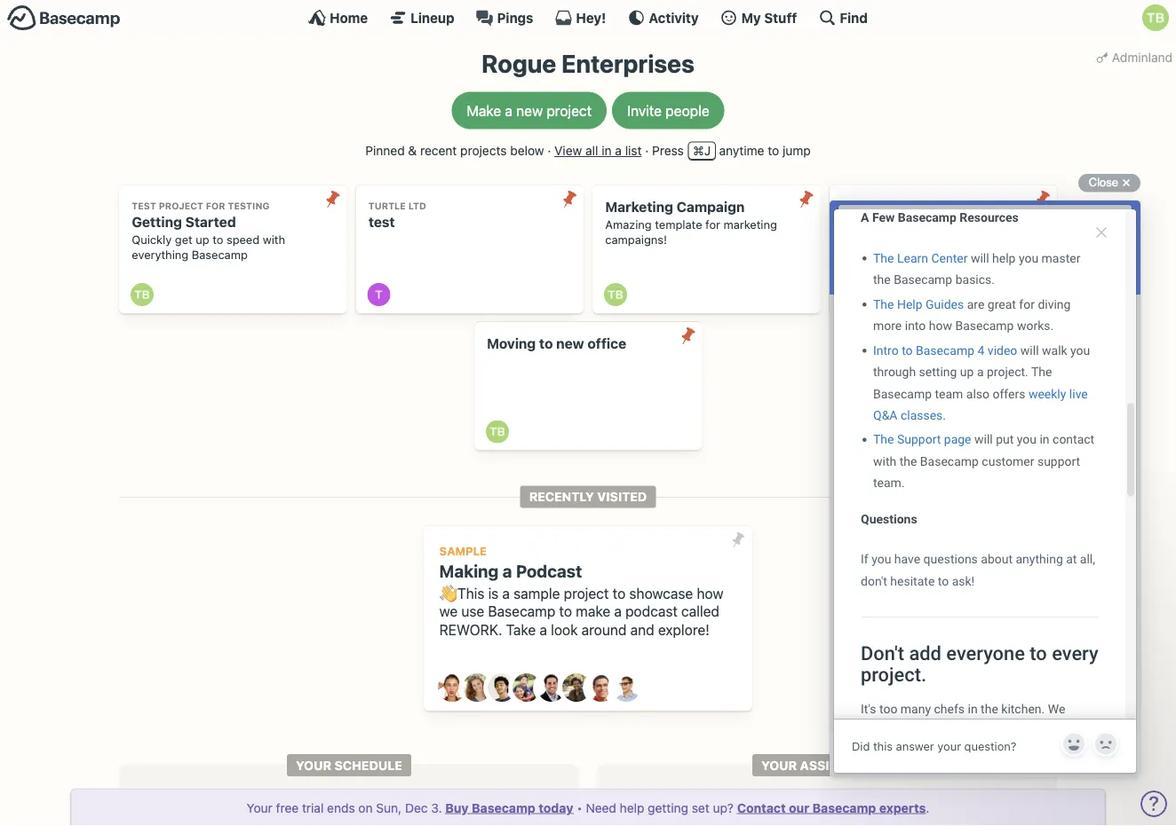 Task type: locate. For each thing, give the bounding box(es) containing it.
2 marketing from the left
[[842, 199, 910, 215]]

pinned
[[365, 144, 405, 158]]

a few upcoming events – see all
[[252, 790, 447, 805]]

rogue
[[482, 49, 556, 78]]

marketing for marketing template
[[842, 199, 910, 215]]

podcast
[[516, 561, 582, 581]]

test
[[132, 201, 156, 211]]

help
[[620, 801, 644, 816]]

for up started on the left top of page
[[206, 201, 225, 211]]

1 horizontal spatial all
[[585, 144, 598, 158]]

josh fiske image
[[537, 674, 566, 703]]

marketing campaign amazing template for marketing campaigns!
[[605, 199, 777, 247]]

basecamp down up
[[192, 248, 248, 262]]

1 amazing from the left
[[605, 218, 652, 232]]

1 marketing from the left
[[724, 218, 777, 232]]

1 horizontal spatial new
[[556, 336, 584, 352]]

2 marketing from the left
[[960, 218, 1014, 232]]

list
[[625, 144, 642, 158]]

·
[[548, 144, 551, 158], [645, 144, 649, 158]]

new up below
[[516, 102, 543, 119]]

around
[[582, 622, 627, 639]]

visited
[[597, 490, 647, 505]]

stuff
[[764, 10, 797, 25]]

1 marketing from the left
[[605, 199, 673, 215]]

1 horizontal spatial template
[[892, 218, 939, 232]]

main element
[[0, 0, 1176, 35]]

0 vertical spatial new
[[516, 102, 543, 119]]

look
[[551, 622, 578, 639]]

all right see
[[433, 790, 447, 805]]

amazing for marketing template
[[842, 218, 889, 232]]

to inside the test project for testing getting started quickly get up to speed with everything basecamp
[[212, 233, 223, 247]]

0 horizontal spatial campaigns!
[[605, 233, 667, 247]]

basecamp up take
[[488, 604, 555, 621]]

⌘ j anytime to jump
[[693, 144, 811, 158]]

2 template from the left
[[892, 218, 939, 232]]

campaigns! inside marketing campaign amazing template for marketing campaigns!
[[605, 233, 667, 247]]

new
[[516, 102, 543, 119], [556, 336, 584, 352]]

upcoming
[[289, 790, 350, 805]]

1 horizontal spatial for
[[705, 218, 720, 232]]

switch accounts image
[[7, 4, 121, 32]]

your for your schedule
[[296, 759, 331, 773]]

amazing
[[605, 218, 652, 232], [842, 218, 889, 232]]

· right list
[[645, 144, 649, 158]]

your schedule
[[296, 759, 402, 773]]

marketing inside marketing template amazing template for marketing campaigns!
[[960, 218, 1014, 232]]

template inside marketing template amazing template for marketing campaigns!
[[892, 218, 939, 232]]

events
[[353, 790, 393, 805]]

home link
[[308, 9, 368, 27]]

marketing
[[724, 218, 777, 232], [960, 218, 1014, 232]]

1 horizontal spatial marketing
[[842, 199, 910, 215]]

project up make on the bottom
[[564, 585, 609, 602]]

assignments
[[800, 759, 893, 773]]

schedule
[[334, 759, 402, 773]]

for down the "campaign"
[[705, 218, 720, 232]]

below
[[510, 144, 544, 158]]

for inside marketing campaign amazing template for marketing campaigns!
[[705, 218, 720, 232]]

a right in
[[615, 144, 622, 158]]

1 horizontal spatial amazing
[[842, 218, 889, 232]]

basecamp right the buy
[[472, 801, 535, 816]]

your up upcoming
[[296, 759, 331, 773]]

press
[[652, 144, 684, 158]]

jump
[[783, 144, 811, 158]]

adminland
[[1112, 50, 1173, 64]]

your up contact
[[761, 759, 797, 773]]

my
[[741, 10, 761, 25]]

to up look
[[559, 604, 572, 621]]

tim burton image
[[1142, 4, 1169, 31], [604, 283, 627, 307], [841, 283, 864, 307], [486, 420, 509, 444]]

0 horizontal spatial amazing
[[605, 218, 652, 232]]

pinned & recent projects below · view all in a list
[[365, 144, 642, 158]]

template inside marketing campaign amazing template for marketing campaigns!
[[655, 218, 702, 232]]

view
[[554, 144, 582, 158]]

amazing inside marketing template amazing template for marketing campaigns!
[[842, 218, 889, 232]]

a up 'around'
[[614, 604, 622, 621]]

close button
[[1078, 172, 1141, 194]]

trial
[[302, 801, 324, 816]]

tim burton image inside moving to new office link
[[486, 420, 509, 444]]

new left office
[[556, 336, 584, 352]]

buy
[[445, 801, 469, 816]]

all left in
[[585, 144, 598, 158]]

campaign
[[677, 199, 745, 215]]

speed
[[226, 233, 260, 247]]

marketing template amazing template for marketing campaigns!
[[842, 199, 1014, 247]]

1 vertical spatial project
[[564, 585, 609, 602]]

all
[[585, 144, 598, 158], [433, 790, 447, 805]]

anytime
[[719, 144, 764, 158]]

marketing inside marketing campaign amazing template for marketing campaigns!
[[724, 218, 777, 232]]

template down the "campaign"
[[655, 218, 702, 232]]

marketing
[[605, 199, 673, 215], [842, 199, 910, 215]]

your left free
[[247, 801, 273, 816]]

contact
[[737, 801, 786, 816]]

2 horizontal spatial for
[[942, 218, 957, 232]]

1 horizontal spatial marketing
[[960, 218, 1014, 232]]

marketing for marketing campaign
[[605, 199, 673, 215]]

marketing left template
[[842, 199, 910, 215]]

&
[[408, 144, 417, 158]]

my stuff button
[[720, 9, 797, 27]]

· press
[[645, 144, 684, 158]]

sample
[[514, 585, 560, 602]]

projects
[[460, 144, 507, 158]]

0 horizontal spatial marketing
[[605, 199, 673, 215]]

campaigns! for marketing campaign
[[605, 233, 667, 247]]

marketing down template
[[960, 218, 1014, 232]]

1 · from the left
[[548, 144, 551, 158]]

for down template
[[942, 218, 957, 232]]

2 campaigns! from the left
[[842, 233, 904, 247]]

lineup
[[411, 10, 454, 25]]

template down template
[[892, 218, 939, 232]]

· left view
[[548, 144, 551, 158]]

0 horizontal spatial template
[[655, 218, 702, 232]]

find
[[840, 10, 868, 25]]

jennifer young image
[[513, 674, 541, 703]]

campaigns! inside marketing template amazing template for marketing campaigns!
[[842, 233, 904, 247]]

⌘
[[693, 144, 704, 158]]

people
[[666, 102, 709, 119]]

recent
[[420, 144, 457, 158]]

to right up
[[212, 233, 223, 247]]

a right making
[[503, 561, 512, 581]]

showcase
[[629, 585, 693, 602]]

marketing inside marketing campaign amazing template for marketing campaigns!
[[605, 199, 673, 215]]

None submit
[[319, 185, 347, 214], [555, 185, 584, 214], [792, 185, 820, 214], [1029, 185, 1057, 214], [674, 322, 702, 351], [724, 526, 752, 555], [319, 185, 347, 214], [555, 185, 584, 214], [792, 185, 820, 214], [1029, 185, 1057, 214], [674, 322, 702, 351], [724, 526, 752, 555]]

lineup link
[[389, 9, 454, 27]]

1 horizontal spatial ·
[[645, 144, 649, 158]]

sample making a podcast 👋 this is a sample project to showcase how we use basecamp to make a podcast called rework. take a look around and explore!
[[439, 545, 723, 639]]

ends
[[327, 801, 355, 816]]

1 vertical spatial new
[[556, 336, 584, 352]]

campaigns!
[[605, 233, 667, 247], [842, 233, 904, 247]]

a right make
[[505, 102, 513, 119]]

moving to new office link
[[474, 322, 702, 450]]

basecamp down assignments
[[812, 801, 876, 816]]

1 horizontal spatial campaigns!
[[842, 233, 904, 247]]

marketing for template
[[960, 218, 1014, 232]]

your
[[296, 759, 331, 773], [761, 759, 797, 773], [247, 801, 273, 816]]

adminland link
[[1092, 44, 1176, 70]]

pings
[[497, 10, 533, 25]]

rework.
[[439, 622, 502, 639]]

on
[[358, 801, 373, 816]]

marketing down list
[[605, 199, 673, 215]]

0 horizontal spatial marketing
[[724, 218, 777, 232]]

annie bryan image
[[438, 674, 466, 703]]

basecamp inside the test project for testing getting started quickly get up to speed with everything basecamp
[[192, 248, 248, 262]]

amazing inside marketing campaign amazing template for marketing campaigns!
[[605, 218, 652, 232]]

new for to
[[556, 336, 584, 352]]

your for your assignments
[[761, 759, 797, 773]]

for inside marketing template amazing template for marketing campaigns!
[[942, 218, 957, 232]]

for
[[206, 201, 225, 211], [705, 218, 720, 232], [942, 218, 957, 232]]

1 horizontal spatial your
[[296, 759, 331, 773]]

victor cooper image
[[612, 674, 640, 703]]

test
[[368, 214, 395, 230]]

2 amazing from the left
[[842, 218, 889, 232]]

0 horizontal spatial for
[[206, 201, 225, 211]]

marketing down the "campaign"
[[724, 218, 777, 232]]

0 horizontal spatial all
[[433, 790, 447, 805]]

1 campaigns! from the left
[[605, 233, 667, 247]]

test project for testing getting started quickly get up to speed with everything basecamp
[[132, 201, 285, 262]]

amazing for marketing campaign
[[605, 218, 652, 232]]

set
[[692, 801, 709, 816]]

marketing inside marketing template amazing template for marketing campaigns!
[[842, 199, 910, 215]]

called
[[681, 604, 719, 621]]

0 horizontal spatial new
[[516, 102, 543, 119]]

make
[[467, 102, 501, 119]]

0 vertical spatial all
[[585, 144, 598, 158]]

getting
[[648, 801, 688, 816]]

0 horizontal spatial ·
[[548, 144, 551, 158]]

2 horizontal spatial your
[[761, 759, 797, 773]]

project up view
[[547, 102, 592, 119]]

invite people link
[[612, 92, 725, 129]]

1 template from the left
[[655, 218, 702, 232]]

cross small image
[[1116, 172, 1137, 194]]



Task type: vqa. For each thing, say whether or not it's contained in the screenshot.


Task type: describe. For each thing, give the bounding box(es) containing it.
today
[[539, 801, 573, 816]]

is
[[488, 585, 499, 602]]

see
[[408, 790, 430, 805]]

pings button
[[476, 9, 533, 27]]

use
[[461, 604, 484, 621]]

tim burton image inside main element
[[1142, 4, 1169, 31]]

for inside the test project for testing getting started quickly get up to speed with everything basecamp
[[206, 201, 225, 211]]

3.
[[431, 801, 442, 816]]

contact our basecamp experts link
[[737, 801, 926, 816]]

your free trial ends on sun, dec  3. buy basecamp today • need help getting set up? contact our basecamp experts .
[[247, 801, 929, 816]]

up?
[[713, 801, 734, 816]]

jared davis image
[[488, 674, 516, 703]]

activity
[[649, 10, 699, 25]]

close
[[1089, 176, 1118, 189]]

home
[[330, 10, 368, 25]]

j
[[704, 144, 711, 158]]

recently
[[529, 490, 594, 505]]

turtle
[[368, 201, 406, 211]]

project
[[159, 201, 203, 211]]

a left look
[[540, 622, 547, 639]]

find button
[[818, 9, 868, 27]]

new for a
[[516, 102, 543, 119]]

👋
[[439, 585, 454, 602]]

•
[[577, 801, 582, 816]]

up
[[196, 233, 209, 247]]

moving
[[487, 336, 536, 352]]

few
[[264, 790, 286, 805]]

how
[[697, 585, 723, 602]]

everything
[[132, 248, 189, 262]]

recently visited
[[529, 490, 647, 505]]

with
[[263, 233, 285, 247]]

.
[[926, 801, 929, 816]]

marketing for campaign
[[724, 218, 777, 232]]

cross small image
[[1116, 172, 1137, 194]]

view all in a list link
[[554, 144, 642, 158]]

our
[[789, 801, 809, 816]]

invite
[[627, 102, 662, 119]]

invite people
[[627, 102, 709, 119]]

we
[[439, 604, 458, 621]]

steve marsh image
[[587, 674, 616, 703]]

take
[[506, 622, 536, 639]]

1 vertical spatial all
[[433, 790, 447, 805]]

free
[[276, 801, 299, 816]]

rogue enterprises
[[482, 49, 695, 78]]

template for campaign
[[655, 218, 702, 232]]

dec
[[405, 801, 428, 816]]

sun,
[[376, 801, 402, 816]]

sample
[[439, 545, 487, 559]]

cheryl walters image
[[463, 674, 491, 703]]

terry image
[[367, 283, 390, 307]]

tim burton image
[[131, 283, 154, 307]]

see all link
[[408, 790, 447, 805]]

activity link
[[627, 9, 699, 27]]

to right moving
[[539, 336, 553, 352]]

this
[[457, 585, 484, 602]]

turtle ltd test
[[368, 201, 426, 230]]

experts
[[879, 801, 926, 816]]

basecamp inside the sample making a podcast 👋 this is a sample project to showcase how we use basecamp to make a podcast called rework. take a look around and explore!
[[488, 604, 555, 621]]

to up the "podcast"
[[613, 585, 626, 602]]

and
[[630, 622, 654, 639]]

moving to new office
[[487, 336, 626, 352]]

quickly
[[132, 233, 172, 247]]

your assignments
[[761, 759, 893, 773]]

office
[[587, 336, 626, 352]]

making
[[439, 561, 499, 581]]

a right is
[[502, 585, 510, 602]]

a
[[252, 790, 260, 805]]

project inside the sample making a podcast 👋 this is a sample project to showcase how we use basecamp to make a podcast called rework. take a look around and explore!
[[564, 585, 609, 602]]

hey!
[[576, 10, 606, 25]]

hey! button
[[555, 9, 606, 27]]

to left jump
[[768, 144, 779, 158]]

for for marketing template
[[942, 218, 957, 232]]

for for marketing campaign
[[705, 218, 720, 232]]

getting
[[132, 214, 182, 230]]

0 horizontal spatial your
[[247, 801, 273, 816]]

podcast
[[625, 604, 678, 621]]

make
[[576, 604, 610, 621]]

template for template
[[892, 218, 939, 232]]

need
[[586, 801, 616, 816]]

enterprises
[[561, 49, 695, 78]]

in
[[602, 144, 612, 158]]

2 · from the left
[[645, 144, 649, 158]]

make a new project link
[[452, 92, 607, 129]]

0 vertical spatial project
[[547, 102, 592, 119]]

nicole katz image
[[562, 674, 591, 703]]

explore!
[[658, 622, 710, 639]]

campaigns! for marketing template
[[842, 233, 904, 247]]



